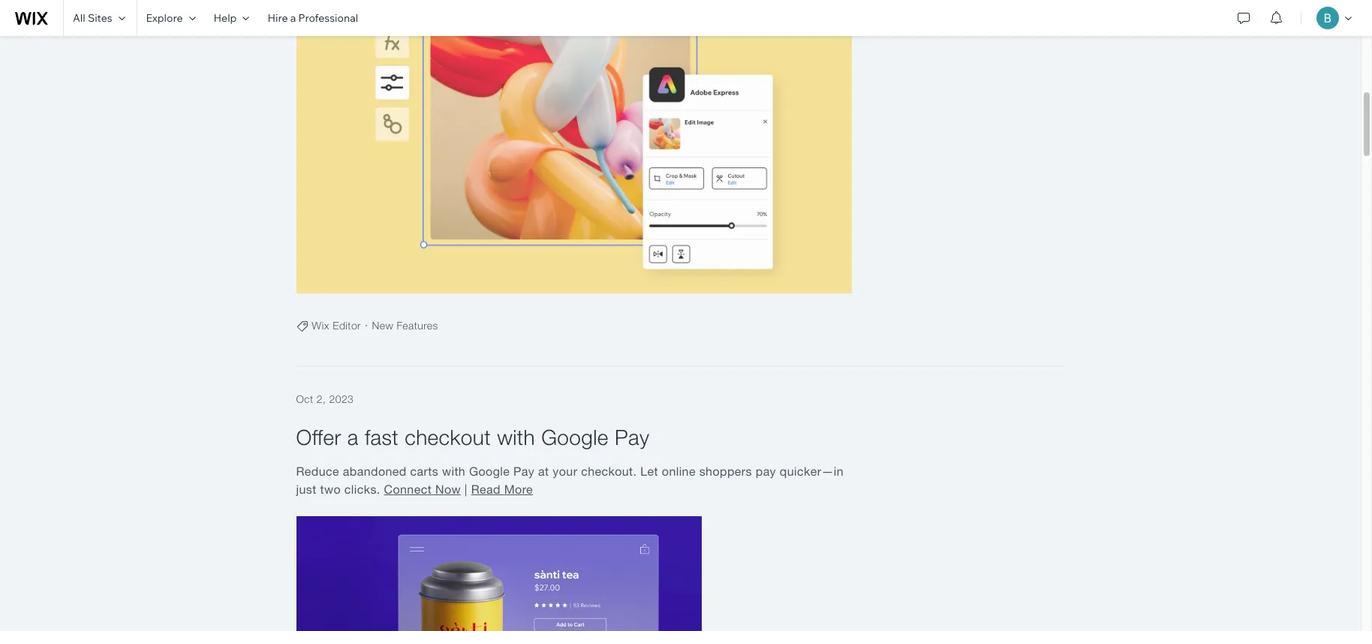Task type: describe. For each thing, give the bounding box(es) containing it.
hire a professional
[[268, 11, 358, 25]]

a
[[290, 11, 296, 25]]

hire
[[268, 11, 288, 25]]

all sites
[[73, 11, 112, 25]]

all
[[73, 11, 85, 25]]



Task type: vqa. For each thing, say whether or not it's contained in the screenshot.
Hire
yes



Task type: locate. For each thing, give the bounding box(es) containing it.
sites
[[88, 11, 112, 25]]

explore
[[146, 11, 183, 25]]

hire a professional link
[[259, 0, 367, 36]]

help button
[[205, 0, 259, 36]]

help
[[214, 11, 237, 25]]

professional
[[298, 11, 358, 25]]



